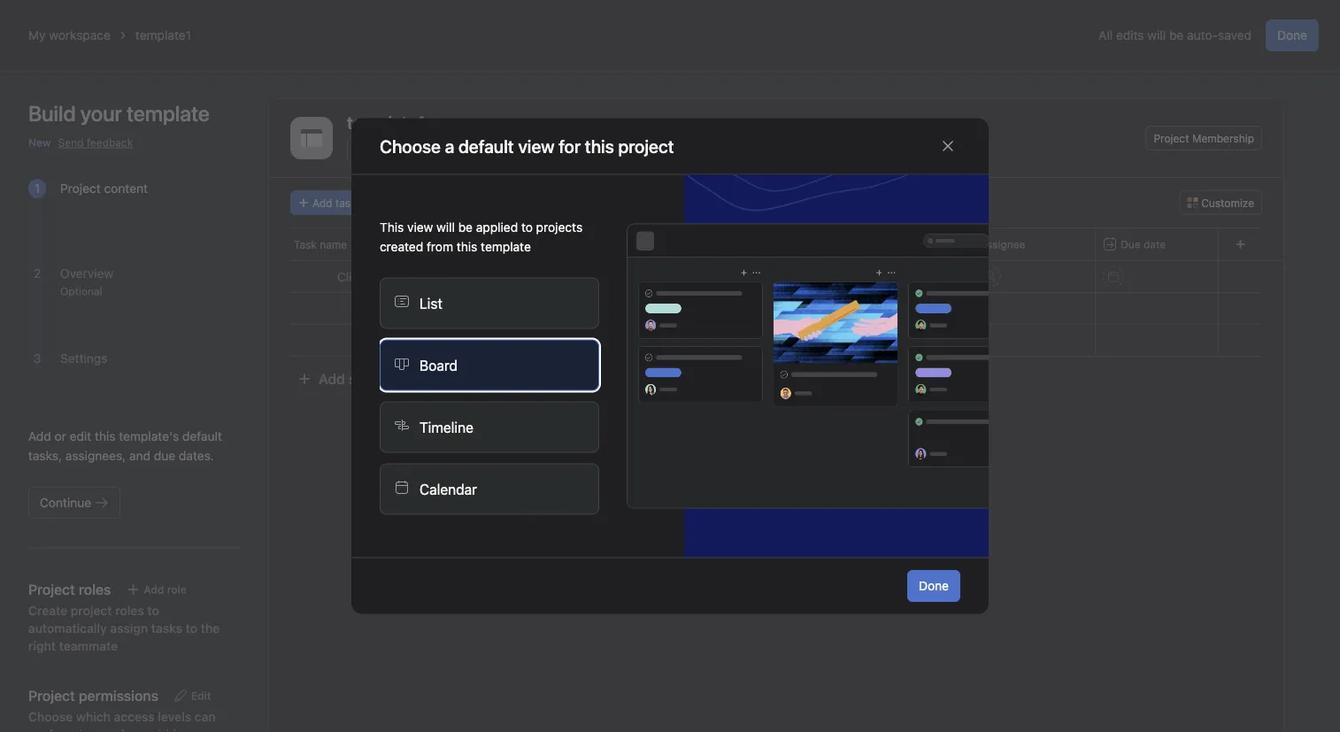 Task type: vqa. For each thing, say whether or not it's contained in the screenshot.
hide sidebar ICON at the top left of page
no



Task type: locate. For each thing, give the bounding box(es) containing it.
choose for choose which access levels can perform key actions withi
[[28, 710, 73, 724]]

role
[[167, 584, 187, 596]]

overview optional
[[60, 266, 114, 298]]

done button inside choose a default view for this project dialog
[[908, 570, 961, 602]]

0 vertical spatial will
[[1148, 28, 1166, 43]]

this right from
[[457, 239, 478, 254]]

0 vertical spatial view
[[518, 135, 555, 156]]

add inside the add or edit this template's default tasks, assignees, and due dates.
[[28, 429, 51, 444]]

add for add task
[[313, 197, 332, 209]]

overview
[[60, 266, 114, 281]]

right teammate
[[28, 639, 118, 653]]

1 vertical spatial view
[[407, 220, 433, 234]]

choose inside choose which access levels can perform key actions withi
[[28, 710, 73, 724]]

project
[[1154, 132, 1190, 144], [60, 181, 101, 196]]

a
[[445, 135, 455, 156]]

access
[[114, 710, 155, 724]]

be
[[1170, 28, 1184, 43], [458, 220, 473, 234]]

0 horizontal spatial default
[[182, 429, 222, 444]]

project roles
[[28, 581, 111, 598]]

to inside this view will be applied to projects created from this template
[[522, 220, 533, 234]]

feedback
[[87, 136, 133, 149]]

template1 up default on the left of page
[[347, 112, 425, 132]]

0 horizontal spatial to
[[147, 603, 159, 618]]

choose a default view for this project dialog
[[352, 118, 1046, 614]]

and
[[129, 449, 151, 463]]

choose up perform
[[28, 710, 73, 724]]

continue
[[40, 495, 91, 510]]

add left section
[[319, 371, 345, 387]]

0 vertical spatial done
[[1278, 28, 1308, 43]]

add left role
[[144, 584, 164, 596]]

be for applied
[[458, 220, 473, 234]]

2 vertical spatial to
[[186, 621, 198, 636]]

your template
[[80, 101, 210, 126]]

1 horizontal spatial choose
[[380, 135, 441, 156]]

will inside this view will be applied to projects created from this template
[[437, 220, 455, 234]]

0 horizontal spatial be
[[458, 220, 473, 234]]

choose inside dialog
[[380, 135, 441, 156]]

will for view
[[437, 220, 455, 234]]

done inside choose a default view for this project dialog
[[919, 579, 949, 593]]

template image
[[301, 128, 322, 149]]

new send feedback
[[28, 136, 133, 149]]

add left task
[[313, 197, 332, 209]]

view
[[518, 135, 555, 156], [407, 220, 433, 234]]

default inside dialog
[[459, 135, 514, 156]]

assignees,
[[65, 449, 126, 463]]

1 vertical spatial will
[[437, 220, 455, 234]]

1 vertical spatial template1
[[347, 112, 425, 132]]

this up assignees,
[[95, 429, 116, 444]]

will
[[1148, 28, 1166, 43], [437, 220, 455, 234]]

add for add section
[[319, 371, 345, 387]]

1 horizontal spatial done
[[1278, 28, 1308, 43]]

build your template
[[28, 101, 210, 126]]

0 horizontal spatial done button
[[908, 570, 961, 602]]

1 vertical spatial done button
[[908, 570, 961, 602]]

2 row from the top
[[269, 260, 1284, 293]]

1 vertical spatial be
[[458, 220, 473, 234]]

default right a
[[459, 135, 514, 156]]

my
[[28, 28, 46, 43]]

project left membership on the top right of the page
[[1154, 132, 1190, 144]]

project permissions
[[28, 688, 158, 704]]

choose for choose a default view for this project
[[380, 135, 441, 156]]

automatically
[[28, 621, 107, 636]]

default up dates.
[[182, 429, 222, 444]]

1 horizontal spatial this
[[457, 239, 478, 254]]

edit button
[[166, 684, 219, 708]]

to down add role button
[[147, 603, 159, 618]]

template1
[[135, 28, 191, 43], [347, 112, 425, 132]]

choose left a
[[380, 135, 441, 156]]

template
[[481, 239, 531, 254]]

add section
[[319, 371, 397, 387]]

0 vertical spatial done button
[[1266, 19, 1319, 51]]

add up tasks,
[[28, 429, 51, 444]]

0 horizontal spatial template1
[[135, 28, 191, 43]]

0 vertical spatial choose
[[380, 135, 441, 156]]

will right 'edits' in the top of the page
[[1148, 28, 1166, 43]]

done
[[1278, 28, 1308, 43], [919, 579, 949, 593]]

board
[[437, 144, 466, 157]]

0 vertical spatial project
[[1154, 132, 1190, 144]]

project inside button
[[1154, 132, 1190, 144]]

0 horizontal spatial will
[[437, 220, 455, 234]]

1 horizontal spatial be
[[1170, 28, 1184, 43]]

1 row from the top
[[269, 228, 1284, 260]]

1 2 3
[[33, 181, 41, 366]]

optional
[[60, 285, 102, 298]]

view left for
[[518, 135, 555, 156]]

template1 up the your template
[[135, 28, 191, 43]]

done button
[[1266, 19, 1319, 51], [908, 570, 961, 602]]

send
[[58, 136, 84, 149]]

create project roles to automatically assign tasks to the right teammate
[[28, 603, 220, 653]]

1 vertical spatial default
[[182, 429, 222, 444]]

settings button
[[60, 351, 107, 366]]

project right 1
[[60, 181, 101, 196]]

be left applied
[[458, 220, 473, 234]]

1 horizontal spatial default
[[459, 135, 514, 156]]

done for the rightmost done button
[[1278, 28, 1308, 43]]

date
[[1144, 238, 1166, 251]]

row
[[269, 228, 1284, 260], [269, 260, 1284, 293], [269, 292, 1284, 325], [269, 324, 1284, 357]]

0 horizontal spatial this
[[95, 429, 116, 444]]

1 horizontal spatial project
[[1154, 132, 1190, 144]]

this
[[457, 239, 478, 254], [95, 429, 116, 444]]

project content
[[60, 181, 148, 196]]

will up from
[[437, 220, 455, 234]]

1 vertical spatial project
[[60, 181, 101, 196]]

1 horizontal spatial will
[[1148, 28, 1166, 43]]

default view: board button
[[347, 138, 474, 163]]

1 vertical spatial done
[[919, 579, 949, 593]]

0 vertical spatial to
[[522, 220, 533, 234]]

1 horizontal spatial template1
[[347, 112, 425, 132]]

to
[[522, 220, 533, 234], [147, 603, 159, 618], [186, 621, 198, 636]]

0 vertical spatial default
[[459, 135, 514, 156]]

edit
[[191, 690, 211, 702]]

2 horizontal spatial to
[[522, 220, 533, 234]]

view up created
[[407, 220, 433, 234]]

to up template
[[522, 220, 533, 234]]

all edits will be auto-saved
[[1099, 28, 1252, 43]]

this inside the add or edit this template's default tasks, assignees, and due dates.
[[95, 429, 116, 444]]

0 vertical spatial be
[[1170, 28, 1184, 43]]

view:
[[408, 144, 434, 157]]

be inside this view will be applied to projects created from this template
[[458, 220, 473, 234]]

0 horizontal spatial done
[[919, 579, 949, 593]]

done for done button in choose a default view for this project dialog
[[919, 579, 949, 593]]

project membership button
[[1146, 126, 1263, 151]]

1
[[34, 181, 40, 196]]

all
[[1099, 28, 1113, 43]]

saved
[[1218, 28, 1252, 43]]

levels
[[158, 710, 191, 724]]

0 horizontal spatial choose
[[28, 710, 73, 724]]

add
[[313, 197, 332, 209], [319, 371, 345, 387], [28, 429, 51, 444], [144, 584, 164, 596]]

default
[[369, 144, 405, 157]]

be left auto-
[[1170, 28, 1184, 43]]

choose
[[380, 135, 441, 156], [28, 710, 73, 724]]

1 horizontal spatial view
[[518, 135, 555, 156]]

key
[[79, 727, 99, 732]]

send feedback link
[[58, 135, 133, 151]]

0 horizontal spatial view
[[407, 220, 433, 234]]

close this dialog image
[[941, 139, 955, 153]]

0 horizontal spatial project
[[60, 181, 101, 196]]

1 vertical spatial choose
[[28, 710, 73, 724]]

1 vertical spatial this
[[95, 429, 116, 444]]

this is a preview of projects created from this template image
[[628, 224, 1046, 508]]

to left the
[[186, 621, 198, 636]]

add inside button
[[313, 197, 332, 209]]

0 vertical spatial this
[[457, 239, 478, 254]]



Task type: describe. For each thing, give the bounding box(es) containing it.
task name
[[294, 238, 347, 251]]

add role
[[144, 584, 187, 596]]

this view will be applied to projects created from this template
[[380, 220, 583, 254]]

3
[[33, 351, 41, 366]]

my workspace link
[[28, 28, 111, 43]]

1 vertical spatial to
[[147, 603, 159, 618]]

section
[[349, 371, 397, 387]]

actions
[[102, 727, 145, 732]]

for
[[559, 135, 581, 156]]

row containing task name
[[269, 228, 1284, 260]]

add for add or edit this template's default tasks, assignees, and due dates.
[[28, 429, 51, 444]]

projects
[[536, 220, 583, 234]]

this inside this view will be applied to projects created from this template
[[457, 239, 478, 254]]

due
[[1121, 238, 1141, 251]]

content
[[104, 181, 148, 196]]

my workspace
[[28, 28, 111, 43]]

4 row from the top
[[269, 324, 1284, 357]]

choose a default view for this project
[[380, 135, 674, 156]]

overview button
[[60, 266, 114, 281]]

default inside the add or edit this template's default tasks, assignees, and due dates.
[[182, 429, 222, 444]]

build
[[28, 101, 76, 126]]

1 horizontal spatial done button
[[1266, 19, 1319, 51]]

tasks,
[[28, 449, 62, 463]]

add section button
[[290, 363, 404, 395]]

calendar
[[420, 481, 477, 498]]

this project
[[585, 135, 674, 156]]

workspace
[[49, 28, 111, 43]]

2
[[34, 266, 41, 281]]

view inside this view will be applied to projects created from this template
[[407, 220, 433, 234]]

be for auto-
[[1170, 28, 1184, 43]]

name
[[320, 238, 347, 251]]

auto-
[[1187, 28, 1218, 43]]

1 horizontal spatial to
[[186, 621, 198, 636]]

task
[[294, 238, 317, 251]]

the
[[201, 621, 220, 636]]

create
[[28, 603, 67, 618]]

roles
[[115, 603, 144, 618]]

due date
[[1121, 238, 1166, 251]]

this
[[380, 220, 404, 234]]

edits
[[1117, 28, 1145, 43]]

add task
[[313, 197, 357, 209]]

assignee
[[980, 238, 1026, 251]]

default view: board
[[369, 144, 466, 157]]

3 row from the top
[[269, 292, 1284, 325]]

list
[[420, 295, 443, 312]]

board
[[420, 357, 458, 374]]

applied
[[476, 220, 518, 234]]

which
[[76, 710, 111, 724]]

timeline
[[420, 419, 474, 436]]

add task button
[[290, 190, 365, 215]]

continue button
[[28, 487, 121, 519]]

settings
[[60, 351, 107, 366]]

template's
[[119, 429, 179, 444]]

dates.
[[179, 449, 214, 463]]

project membership
[[1154, 132, 1255, 144]]

membership
[[1193, 132, 1255, 144]]

or
[[55, 429, 66, 444]]

project for project content
[[60, 181, 101, 196]]

tasks
[[151, 621, 182, 636]]

project content button
[[60, 181, 148, 196]]

edit
[[70, 429, 91, 444]]

0 vertical spatial template1
[[135, 28, 191, 43]]

project for project membership
[[1154, 132, 1190, 144]]

created
[[380, 239, 423, 254]]

due
[[154, 449, 175, 463]]

will for edits
[[1148, 28, 1166, 43]]

assign
[[110, 621, 148, 636]]

can
[[195, 710, 216, 724]]

project
[[71, 603, 112, 618]]

task
[[335, 197, 357, 209]]

add or edit this template's default tasks, assignees, and due dates.
[[28, 429, 222, 463]]

choose which access levels can perform key actions withi
[[28, 710, 216, 732]]

from
[[427, 239, 453, 254]]

perform
[[28, 727, 76, 732]]

add role button
[[118, 577, 195, 602]]

add for add role
[[144, 584, 164, 596]]

new
[[28, 136, 51, 149]]



